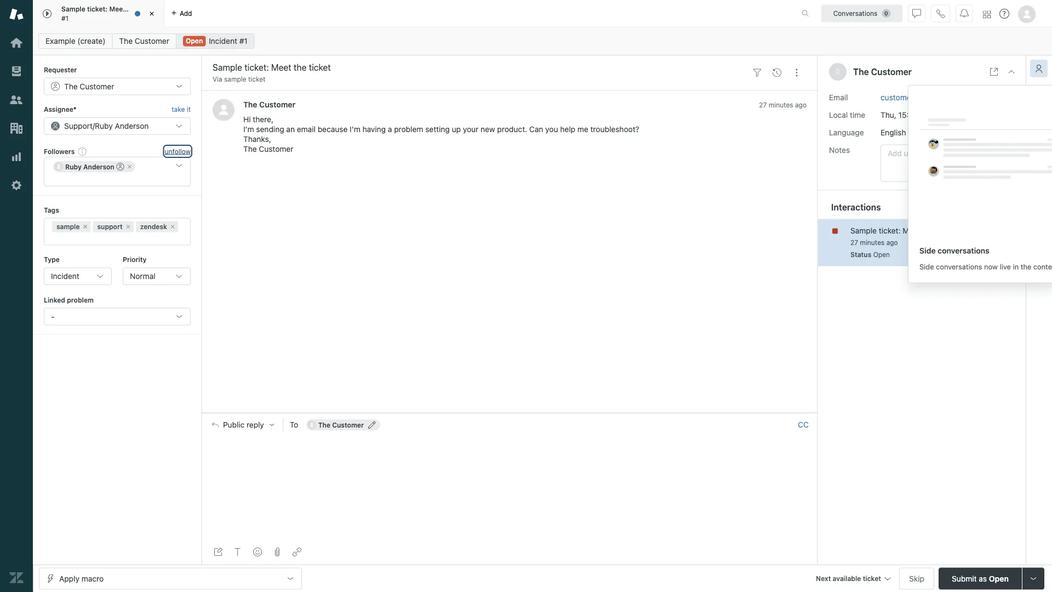 Task type: vqa. For each thing, say whether or not it's contained in the screenshot.
End user "user"
no



Task type: locate. For each thing, give the bounding box(es) containing it.
0 horizontal spatial remove image
[[82, 224, 89, 230]]

customer up /
[[80, 82, 114, 91]]

1 horizontal spatial anderson
[[115, 121, 149, 130]]

0 horizontal spatial the customer link
[[112, 33, 177, 49]]

1 horizontal spatial meet
[[903, 226, 921, 235]]

0 vertical spatial #1
[[61, 14, 69, 22]]

0 vertical spatial ticket:
[[87, 5, 108, 13]]

remove image inside ruby anderson option
[[127, 164, 133, 170]]

1 vertical spatial close image
[[1008, 67, 1017, 76]]

anderson inside option
[[83, 163, 114, 171]]

#1
[[61, 14, 69, 22], [239, 36, 248, 46]]

1 vertical spatial sample
[[56, 223, 80, 231]]

ago
[[796, 101, 807, 109], [887, 239, 899, 247]]

1 vertical spatial conversations
[[937, 263, 983, 271]]

main element
[[0, 0, 33, 592]]

support
[[64, 121, 93, 130]]

0 vertical spatial problem
[[394, 125, 424, 134]]

meet for sample ticket: meet the ticket 27 minutes ago status open
[[903, 226, 921, 235]]

problem right a
[[394, 125, 424, 134]]

1 horizontal spatial 27 minutes ago text field
[[851, 239, 899, 247]]

incident up via
[[209, 36, 237, 46]]

tab containing sample ticket: meet the ticket
[[33, 0, 165, 27]]

ticket left add dropdown button
[[140, 5, 158, 13]]

1 horizontal spatial ruby
[[95, 121, 113, 130]]

customer inside requester element
[[80, 82, 114, 91]]

0 vertical spatial incident
[[209, 36, 237, 46]]

meet up "example (create)" button
[[109, 5, 126, 13]]

remove image left the support
[[82, 224, 89, 230]]

1 horizontal spatial incident
[[209, 36, 237, 46]]

2 horizontal spatial the
[[1022, 263, 1032, 271]]

minutes up status
[[861, 239, 885, 247]]

2 vertical spatial open
[[990, 574, 1010, 583]]

view more details image
[[990, 67, 999, 76]]

the for sample ticket: meet the ticket #1
[[127, 5, 138, 13]]

the
[[119, 36, 133, 46], [854, 67, 870, 77], [64, 82, 78, 91], [243, 100, 257, 109], [243, 144, 257, 154], [318, 421, 331, 429]]

1 vertical spatial the
[[923, 226, 935, 235]]

minutes
[[769, 101, 794, 109], [861, 239, 885, 247]]

next available ticket
[[817, 575, 882, 583]]

the customer link
[[112, 33, 177, 49], [243, 100, 296, 109]]

the left add dropdown button
[[127, 5, 138, 13]]

open right status
[[874, 251, 891, 259]]

0 horizontal spatial ruby
[[65, 163, 82, 171]]

27 minutes ago text field up status
[[851, 239, 899, 247]]

0 horizontal spatial close image
[[146, 8, 157, 19]]

0 vertical spatial sample
[[61, 5, 85, 13]]

anderson left user is an agent icon
[[83, 163, 114, 171]]

meet inside sample ticket: meet the ticket 27 minutes ago status open
[[903, 226, 921, 235]]

0 vertical spatial meet
[[109, 5, 126, 13]]

27 down "filter" 'icon'
[[760, 101, 767, 109]]

the inside sample ticket: meet the ticket 27 minutes ago status open
[[923, 226, 935, 235]]

i'm down hi
[[243, 125, 254, 134]]

incident
[[209, 36, 237, 46], [51, 272, 79, 281]]

example (create)
[[46, 36, 106, 46]]

1 horizontal spatial open
[[874, 251, 891, 259]]

1 vertical spatial ticket:
[[880, 226, 901, 235]]

(create)
[[78, 36, 106, 46]]

anderson right /
[[115, 121, 149, 130]]

incident for incident
[[51, 272, 79, 281]]

0 vertical spatial side
[[920, 246, 936, 255]]

close image left add dropdown button
[[146, 8, 157, 19]]

1 vertical spatial #1
[[239, 36, 248, 46]]

ticket actions image
[[793, 68, 802, 77]]

0 horizontal spatial meet
[[109, 5, 126, 13]]

customer up customer@example.com
[[872, 67, 913, 77]]

2 horizontal spatial open
[[990, 574, 1010, 583]]

public reply
[[223, 420, 264, 429]]

ticket
[[140, 5, 158, 13], [248, 75, 266, 83], [937, 226, 957, 235], [864, 575, 882, 583]]

anderson inside assignee* element
[[115, 121, 149, 130]]

customer down the sending
[[259, 144, 294, 154]]

0 vertical spatial the customer link
[[112, 33, 177, 49]]

incident inside popup button
[[51, 272, 79, 281]]

hide composer image
[[506, 409, 514, 417]]

sample right via
[[224, 75, 247, 83]]

27 minutes ago text field down events image
[[760, 101, 807, 109]]

the up side conversations
[[923, 226, 935, 235]]

conversations down side conversations
[[937, 263, 983, 271]]

i'm left "having"
[[350, 125, 361, 134]]

#1 up 'via sample ticket'
[[239, 36, 248, 46]]

1 horizontal spatial close image
[[1008, 67, 1017, 76]]

the down 'thanks,'
[[243, 144, 257, 154]]

contex
[[1034, 263, 1053, 271]]

cc button
[[798, 420, 809, 430]]

ticket inside popup button
[[864, 575, 882, 583]]

1 vertical spatial ruby
[[65, 163, 82, 171]]

0 vertical spatial 27 minutes ago text field
[[760, 101, 807, 109]]

1 horizontal spatial ago
[[887, 239, 899, 247]]

thu, 15:46 cst
[[881, 110, 936, 119]]

ticket right the available
[[864, 575, 882, 583]]

conversations up side conversations now live in the contex
[[938, 246, 990, 255]]

1 vertical spatial meet
[[903, 226, 921, 235]]

the inside requester element
[[64, 82, 78, 91]]

0 horizontal spatial ticket:
[[87, 5, 108, 13]]

meet up side conversations
[[903, 226, 921, 235]]

1 vertical spatial incident
[[51, 272, 79, 281]]

sample up example (create)
[[61, 5, 85, 13]]

the customer link down sample ticket: meet the ticket #1
[[112, 33, 177, 49]]

0 vertical spatial open
[[186, 37, 203, 45]]

open right as
[[990, 574, 1010, 583]]

the customer down requester
[[64, 82, 114, 91]]

notes
[[830, 145, 851, 154]]

1 horizontal spatial #1
[[239, 36, 248, 46]]

can
[[530, 125, 544, 134]]

1 side from the top
[[920, 246, 936, 255]]

remove image
[[127, 164, 133, 170], [82, 224, 89, 230], [169, 224, 176, 230]]

0 horizontal spatial sample
[[61, 5, 85, 13]]

meet inside sample ticket: meet the ticket #1
[[109, 5, 126, 13]]

ruby right rubyanndersson@gmail.com icon
[[65, 163, 82, 171]]

sample for sample ticket: meet the ticket 27 minutes ago status open
[[851, 226, 877, 235]]

available
[[833, 575, 862, 583]]

0 vertical spatial anderson
[[115, 121, 149, 130]]

0 vertical spatial sample
[[224, 75, 247, 83]]

0 horizontal spatial i'm
[[243, 125, 254, 134]]

0 horizontal spatial minutes
[[769, 101, 794, 109]]

sample ticket: meet the ticket 27 minutes ago status open
[[851, 226, 957, 259]]

thu,
[[881, 110, 897, 119]]

incident inside secondary element
[[209, 36, 237, 46]]

customers image
[[9, 93, 24, 107]]

linked problem
[[44, 296, 94, 304]]

#1 inside secondary element
[[239, 36, 248, 46]]

customer down add dropdown button
[[135, 36, 169, 46]]

27 up status
[[851, 239, 859, 247]]

0 vertical spatial conversations
[[938, 246, 990, 255]]

the
[[127, 5, 138, 13], [923, 226, 935, 235], [1022, 263, 1032, 271]]

1 vertical spatial problem
[[67, 296, 94, 304]]

sending
[[256, 125, 284, 134]]

zendesk products image
[[984, 11, 992, 18]]

close image right view more details image
[[1008, 67, 1017, 76]]

ticket: inside sample ticket: meet the ticket #1
[[87, 5, 108, 13]]

incident down type
[[51, 272, 79, 281]]

sample up status
[[851, 226, 877, 235]]

the inside hi there, i'm sending an email because i'm having a problem setting up your new product. can you help me troubleshoot? thanks, the customer
[[243, 144, 257, 154]]

side conversations now live in the contex
[[920, 263, 1053, 271]]

/
[[93, 121, 95, 130]]

1 horizontal spatial i'm
[[350, 125, 361, 134]]

conversations button
[[822, 5, 903, 22]]

problem
[[394, 125, 424, 134], [67, 296, 94, 304]]

sample down the tags
[[56, 223, 80, 231]]

1 vertical spatial anderson
[[83, 163, 114, 171]]

ticket: down interactions
[[880, 226, 901, 235]]

sample inside sample ticket: meet the ticket #1
[[61, 5, 85, 13]]

2 vertical spatial the
[[1022, 263, 1032, 271]]

0 horizontal spatial ago
[[796, 101, 807, 109]]

0 vertical spatial close image
[[146, 8, 157, 19]]

1 horizontal spatial ticket:
[[880, 226, 901, 235]]

1 vertical spatial side
[[920, 263, 935, 271]]

1 horizontal spatial 27
[[851, 239, 859, 247]]

15:46
[[899, 110, 919, 119]]

side
[[920, 246, 936, 255], [920, 263, 935, 271]]

ticket up side conversations
[[937, 226, 957, 235]]

the customer link up there,
[[243, 100, 296, 109]]

minutes down events image
[[769, 101, 794, 109]]

the down sample ticket: meet the ticket #1
[[119, 36, 133, 46]]

side for side conversations now live in the contex
[[920, 263, 935, 271]]

anderson
[[115, 121, 149, 130], [83, 163, 114, 171]]

0 horizontal spatial open
[[186, 37, 203, 45]]

the down requester
[[64, 82, 78, 91]]

meet
[[109, 5, 126, 13], [903, 226, 921, 235]]

via sample ticket
[[213, 75, 266, 83]]

there,
[[253, 115, 274, 124]]

the right the customer@example.com image
[[318, 421, 331, 429]]

(united
[[909, 128, 935, 137]]

english
[[881, 128, 907, 137]]

the right in
[[1022, 263, 1032, 271]]

1 horizontal spatial minutes
[[861, 239, 885, 247]]

Add user notes text field
[[881, 145, 1013, 182]]

0 vertical spatial 27
[[760, 101, 767, 109]]

ruby right support
[[95, 121, 113, 130]]

user image
[[835, 69, 842, 75], [836, 69, 841, 75]]

1 vertical spatial open
[[874, 251, 891, 259]]

cc
[[799, 420, 809, 429]]

1 vertical spatial ago
[[887, 239, 899, 247]]

remove image right user is an agent icon
[[127, 164, 133, 170]]

up
[[452, 125, 461, 134]]

remove image right zendesk on the top left
[[169, 224, 176, 230]]

27 minutes ago text field
[[760, 101, 807, 109], [851, 239, 899, 247]]

the inside sample ticket: meet the ticket #1
[[127, 5, 138, 13]]

1 horizontal spatial the
[[923, 226, 935, 235]]

you
[[546, 125, 559, 134]]

add link (cmd k) image
[[293, 548, 302, 557]]

filter image
[[754, 68, 762, 77]]

zendesk support image
[[9, 7, 24, 21]]

normal
[[130, 272, 156, 281]]

apply
[[59, 574, 79, 583]]

0 horizontal spatial incident
[[51, 272, 79, 281]]

0 horizontal spatial the
[[127, 5, 138, 13]]

minutes inside sample ticket: meet the ticket 27 minutes ago status open
[[861, 239, 885, 247]]

problem down the incident popup button
[[67, 296, 94, 304]]

0 horizontal spatial #1
[[61, 14, 69, 22]]

tab
[[33, 0, 165, 27]]

27 minutes ago
[[760, 101, 807, 109]]

ruby
[[95, 121, 113, 130], [65, 163, 82, 171]]

notifications image
[[961, 9, 970, 18]]

0 vertical spatial ruby
[[95, 121, 113, 130]]

next
[[817, 575, 832, 583]]

requester element
[[44, 78, 191, 95]]

27
[[760, 101, 767, 109], [851, 239, 859, 247]]

incident button
[[44, 268, 112, 285]]

1 horizontal spatial problem
[[394, 125, 424, 134]]

ticket: up (create)
[[87, 5, 108, 13]]

sample inside sample ticket: meet the ticket 27 minutes ago status open
[[851, 226, 877, 235]]

customer inside hi there, i'm sending an email because i'm having a problem setting up your new product. can you help me troubleshoot? thanks, the customer
[[259, 144, 294, 154]]

1 horizontal spatial the customer link
[[243, 100, 296, 109]]

apply macro
[[59, 574, 104, 583]]

problem inside hi there, i'm sending an email because i'm having a problem setting up your new product. can you help me troubleshoot? thanks, the customer
[[394, 125, 424, 134]]

user is an agent image
[[117, 163, 124, 171]]

2 horizontal spatial remove image
[[169, 224, 176, 230]]

0 horizontal spatial 27
[[760, 101, 767, 109]]

close image
[[146, 8, 157, 19], [1008, 67, 1017, 76]]

1 vertical spatial sample
[[851, 226, 877, 235]]

get help image
[[1000, 9, 1010, 19]]

the customer
[[119, 36, 169, 46], [854, 67, 913, 77], [64, 82, 114, 91], [243, 100, 296, 109], [318, 421, 364, 429]]

#1 up example
[[61, 14, 69, 22]]

1 horizontal spatial sample
[[851, 226, 877, 235]]

next available ticket button
[[812, 568, 896, 591]]

support / ruby anderson
[[64, 121, 149, 130]]

0 vertical spatial the
[[127, 5, 138, 13]]

open down add
[[186, 37, 203, 45]]

27 inside sample ticket: meet the ticket 27 minutes ago status open
[[851, 239, 859, 247]]

ticket: inside sample ticket: meet the ticket 27 minutes ago status open
[[880, 226, 901, 235]]

2 side from the top
[[920, 263, 935, 271]]

0 horizontal spatial anderson
[[83, 163, 114, 171]]

sample
[[224, 75, 247, 83], [56, 223, 80, 231]]

1 vertical spatial 27
[[851, 239, 859, 247]]

1 vertical spatial minutes
[[861, 239, 885, 247]]

conversations for side conversations now live in the contex
[[937, 263, 983, 271]]

customer left edit user icon
[[332, 421, 364, 429]]

1 horizontal spatial remove image
[[127, 164, 133, 170]]

the up hi
[[243, 100, 257, 109]]

views image
[[9, 64, 24, 78]]

the customer down sample ticket: meet the ticket #1
[[119, 36, 169, 46]]

0 horizontal spatial 27 minutes ago text field
[[760, 101, 807, 109]]

remove image for sample
[[82, 224, 89, 230]]

Subject field
[[211, 61, 746, 74]]



Task type: describe. For each thing, give the bounding box(es) containing it.
the customer link inside secondary element
[[112, 33, 177, 49]]

ruby inside option
[[65, 163, 82, 171]]

live
[[1001, 263, 1012, 271]]

remove image
[[125, 224, 131, 230]]

conversations
[[834, 10, 878, 17]]

reply
[[247, 420, 264, 429]]

ago inside sample ticket: meet the ticket 27 minutes ago status open
[[887, 239, 899, 247]]

secondary element
[[33, 30, 1053, 52]]

me
[[578, 125, 589, 134]]

0 horizontal spatial problem
[[67, 296, 94, 304]]

customer context image
[[1035, 64, 1044, 73]]

incident #1
[[209, 36, 248, 46]]

tags
[[44, 206, 59, 214]]

requester
[[44, 66, 77, 73]]

sample ticket: meet the ticket #1
[[61, 5, 158, 22]]

format text image
[[234, 548, 242, 557]]

followers element
[[44, 157, 191, 187]]

add
[[180, 10, 192, 17]]

support
[[97, 223, 123, 231]]

ticket: for sample ticket: meet the ticket 27 minutes ago status open
[[880, 226, 901, 235]]

the customer inside secondary element
[[119, 36, 169, 46]]

take
[[172, 106, 185, 113]]

having
[[363, 125, 386, 134]]

#1 inside sample ticket: meet the ticket #1
[[61, 14, 69, 22]]

0 horizontal spatial sample
[[56, 223, 80, 231]]

linked
[[44, 296, 65, 304]]

followers
[[44, 147, 75, 155]]

ticket inside sample ticket: meet the ticket #1
[[140, 5, 158, 13]]

assignee*
[[44, 106, 77, 113]]

via
[[213, 75, 222, 83]]

hi there, i'm sending an email because i'm having a problem setting up your new product. can you help me troubleshoot? thanks, the customer
[[243, 115, 640, 154]]

status
[[851, 251, 872, 259]]

english (united states)
[[881, 128, 963, 137]]

product.
[[498, 125, 528, 134]]

unfollow
[[165, 148, 191, 155]]

ruby anderson
[[65, 163, 114, 171]]

ticket inside sample ticket: meet the ticket 27 minutes ago status open
[[937, 226, 957, 235]]

type
[[44, 256, 60, 264]]

priority
[[123, 256, 147, 264]]

add button
[[165, 0, 199, 27]]

1 horizontal spatial sample
[[224, 75, 247, 83]]

new
[[481, 125, 496, 134]]

draft mode image
[[214, 548, 223, 557]]

remove image for zendesk
[[169, 224, 176, 230]]

linked problem element
[[44, 308, 191, 325]]

the customer right the customer@example.com image
[[318, 421, 364, 429]]

take it
[[172, 106, 191, 113]]

example (create) button
[[38, 33, 113, 49]]

a
[[388, 125, 392, 134]]

add attachment image
[[273, 548, 282, 557]]

an
[[286, 125, 295, 134]]

zendesk
[[140, 223, 167, 231]]

ruby anderson option
[[53, 161, 135, 172]]

side for side conversations
[[920, 246, 936, 255]]

close image inside the tabs tab list
[[146, 8, 157, 19]]

customer up there,
[[259, 100, 296, 109]]

meet for sample ticket: meet the ticket #1
[[109, 5, 126, 13]]

ticket right via
[[248, 75, 266, 83]]

email
[[297, 125, 316, 134]]

example
[[46, 36, 75, 46]]

macro
[[82, 574, 104, 583]]

organizations image
[[9, 121, 24, 135]]

0 vertical spatial ago
[[796, 101, 807, 109]]

open inside secondary element
[[186, 37, 203, 45]]

setting
[[426, 125, 450, 134]]

open inside sample ticket: meet the ticket 27 minutes ago status open
[[874, 251, 891, 259]]

2 i'm from the left
[[350, 125, 361, 134]]

Public reply composer text field
[[207, 437, 813, 460]]

cst
[[921, 110, 936, 119]]

thanks,
[[243, 135, 271, 144]]

1 vertical spatial the customer link
[[243, 100, 296, 109]]

the up time
[[854, 67, 870, 77]]

displays possible ticket submission types image
[[1030, 574, 1039, 583]]

submit
[[953, 574, 978, 583]]

button displays agent's chat status as invisible. image
[[913, 9, 922, 18]]

skip button
[[900, 568, 935, 590]]

states)
[[937, 128, 963, 137]]

local time
[[830, 110, 866, 119]]

1 vertical spatial 27 minutes ago text field
[[851, 239, 899, 247]]

as
[[980, 574, 988, 583]]

info on adding followers image
[[78, 147, 87, 156]]

ruby inside assignee* element
[[95, 121, 113, 130]]

side conversations
[[920, 246, 990, 255]]

0 vertical spatial minutes
[[769, 101, 794, 109]]

zendesk image
[[9, 571, 24, 585]]

customer@example.com image
[[308, 421, 316, 429]]

normal button
[[123, 268, 191, 285]]

the customer inside requester element
[[64, 82, 114, 91]]

assignee* element
[[44, 117, 191, 135]]

customer inside secondary element
[[135, 36, 169, 46]]

because
[[318, 125, 348, 134]]

email
[[830, 93, 849, 102]]

1 i'm from the left
[[243, 125, 254, 134]]

take it button
[[172, 104, 191, 115]]

language
[[830, 128, 865, 137]]

help
[[561, 125, 576, 134]]

your
[[463, 125, 479, 134]]

in
[[1014, 263, 1020, 271]]

the customer up there,
[[243, 100, 296, 109]]

public
[[223, 420, 245, 429]]

hi
[[243, 115, 251, 124]]

the customer up thu,
[[854, 67, 913, 77]]

public reply button
[[202, 413, 283, 437]]

to
[[290, 420, 298, 429]]

unfollow button
[[165, 146, 191, 156]]

submit as open
[[953, 574, 1010, 583]]

conversations for side conversations
[[938, 246, 990, 255]]

customer@example.com
[[881, 93, 969, 102]]

events image
[[773, 68, 782, 77]]

interactions
[[832, 202, 882, 212]]

sample for sample ticket: meet the ticket #1
[[61, 5, 85, 13]]

edit user image
[[368, 421, 376, 429]]

reporting image
[[9, 150, 24, 164]]

-
[[51, 312, 55, 321]]

rubyanndersson@gmail.com image
[[54, 162, 63, 171]]

local
[[830, 110, 849, 119]]

it
[[187, 106, 191, 113]]

tabs tab list
[[33, 0, 791, 27]]

the inside secondary element
[[119, 36, 133, 46]]

insert emojis image
[[253, 548, 262, 557]]

the for sample ticket: meet the ticket 27 minutes ago status open
[[923, 226, 935, 235]]

now
[[985, 263, 999, 271]]

time
[[851, 110, 866, 119]]

incident for incident #1
[[209, 36, 237, 46]]

skip
[[910, 574, 925, 583]]

admin image
[[9, 178, 24, 192]]

avatar image
[[213, 99, 235, 121]]

get started image
[[9, 36, 24, 50]]

troubleshoot?
[[591, 125, 640, 134]]

ticket: for sample ticket: meet the ticket #1
[[87, 5, 108, 13]]



